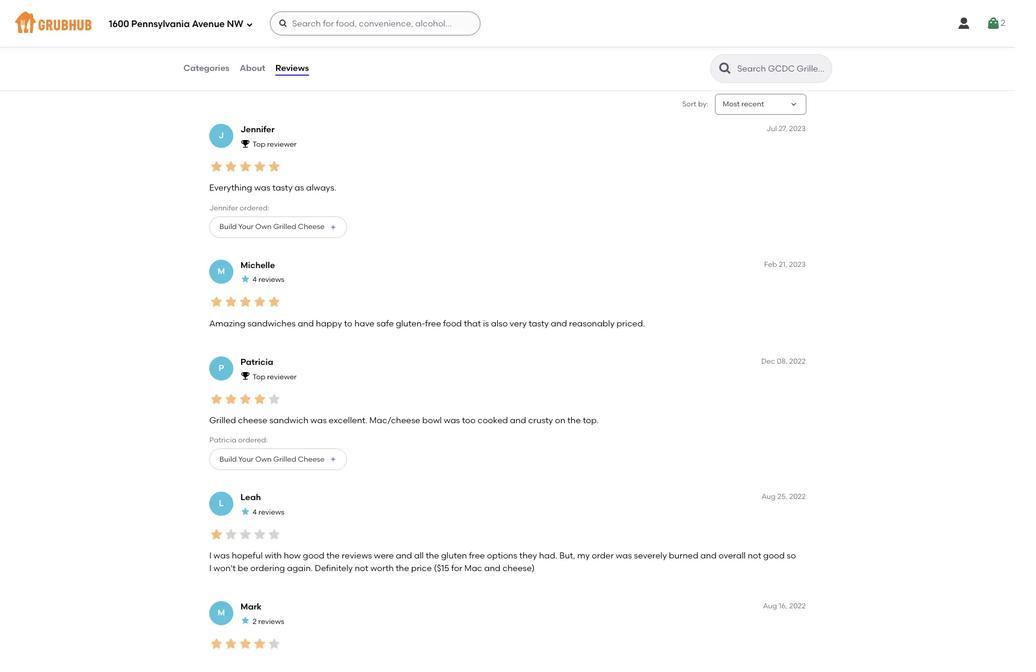 Task type: locate. For each thing, give the bounding box(es) containing it.
for
[[451, 563, 462, 573]]

reviews
[[258, 276, 284, 284], [258, 508, 284, 517], [342, 551, 372, 561], [258, 617, 284, 626]]

0 vertical spatial reviewer
[[267, 140, 297, 148]]

order right my
[[592, 551, 614, 561]]

0 vertical spatial food
[[238, 40, 254, 48]]

0 vertical spatial top
[[253, 140, 265, 148]]

j
[[219, 131, 224, 141]]

options
[[487, 551, 517, 561]]

crusty
[[528, 415, 553, 426]]

0 horizontal spatial food
[[238, 40, 254, 48]]

1 vertical spatial build your own grilled cheese button
[[209, 449, 347, 471]]

1 build your own grilled cheese button from the top
[[209, 216, 347, 238]]

sandwich
[[269, 415, 308, 426]]

0 vertical spatial 2023
[[789, 125, 806, 133]]

not
[[748, 551, 761, 561], [355, 563, 368, 573]]

good left so in the bottom right of the page
[[763, 551, 785, 561]]

jennifer
[[241, 125, 275, 135], [209, 204, 238, 212]]

2 own from the top
[[255, 455, 272, 464]]

1 vertical spatial tasty
[[529, 319, 549, 329]]

2 4 from the top
[[253, 508, 257, 517]]

3 2022 from the top
[[789, 602, 806, 610]]

1 vertical spatial 4
[[253, 508, 257, 517]]

2023 for amazing sandwiches and happy to have safe gluten-free food that is also very tasty and reasonably priced.
[[789, 260, 806, 269]]

4 down leah
[[253, 508, 257, 517]]

ordered: down cheese
[[238, 436, 268, 445]]

2 plus icon image from the top
[[329, 456, 337, 463]]

2 top from the top
[[253, 373, 265, 381]]

2 build your own grilled cheese button from the top
[[209, 449, 347, 471]]

build
[[219, 223, 237, 231], [219, 455, 237, 464]]

1 vertical spatial build
[[219, 455, 237, 464]]

l
[[219, 499, 224, 509]]

reviews down leah
[[258, 508, 284, 517]]

grilled
[[273, 223, 296, 231], [209, 415, 236, 426], [273, 455, 296, 464]]

2023 right 21,
[[789, 260, 806, 269]]

reviewer up sandwich on the left bottom of the page
[[267, 373, 297, 381]]

your down jennifer ordered:
[[238, 223, 254, 231]]

1 vertical spatial 2
[[253, 617, 257, 626]]

0 vertical spatial order
[[330, 52, 349, 61]]

and
[[298, 319, 314, 329], [551, 319, 567, 329], [510, 415, 526, 426], [396, 551, 412, 561], [700, 551, 717, 561], [484, 563, 501, 573]]

97
[[273, 27, 283, 37]]

0 vertical spatial free
[[425, 319, 441, 329]]

about
[[240, 63, 265, 73]]

0 vertical spatial 4 reviews
[[253, 276, 284, 284]]

was left too
[[444, 415, 460, 426]]

m left the michelle
[[218, 266, 225, 276]]

and left overall
[[700, 551, 717, 561]]

tasty
[[272, 183, 293, 193], [529, 319, 549, 329]]

2 4 reviews from the top
[[253, 508, 284, 517]]

2 2022 from the top
[[789, 493, 806, 501]]

reviews down the michelle
[[258, 276, 284, 284]]

i left won't
[[209, 563, 212, 573]]

on
[[273, 40, 284, 48]]

0 vertical spatial jennifer
[[241, 125, 275, 135]]

0 vertical spatial ordered:
[[240, 204, 269, 212]]

1 vertical spatial 2022
[[789, 493, 806, 501]]

tasty right very
[[529, 319, 549, 329]]

1 reviewer from the top
[[267, 140, 297, 148]]

0 vertical spatial tasty
[[272, 183, 293, 193]]

1 top reviewer from the top
[[253, 140, 297, 148]]

ordered: for was
[[240, 204, 269, 212]]

2022 right 08,
[[789, 357, 806, 366]]

1 4 from the top
[[253, 276, 257, 284]]

the right on at the right bottom of the page
[[567, 415, 581, 426]]

amazing
[[209, 319, 245, 329]]

1 vertical spatial jennifer
[[209, 204, 238, 212]]

1 vertical spatial food
[[443, 319, 462, 329]]

reasonably
[[569, 319, 615, 329]]

svg image
[[957, 16, 971, 31], [986, 16, 1001, 31], [246, 21, 253, 28]]

1 trophy icon image from the top
[[241, 139, 250, 148]]

2 cheese from the top
[[298, 455, 325, 464]]

0 vertical spatial i
[[209, 551, 212, 561]]

cheese down always.
[[298, 223, 325, 231]]

1 horizontal spatial jennifer
[[241, 125, 275, 135]]

patricia for patricia ordered:
[[209, 436, 236, 445]]

nw
[[227, 18, 243, 29]]

top reviewer up everything was tasty as always.
[[253, 140, 297, 148]]

2 vertical spatial 2022
[[789, 602, 806, 610]]

0 vertical spatial plus icon image
[[329, 224, 337, 231]]

2022 right 25,
[[789, 493, 806, 501]]

grilled for cheese
[[273, 455, 296, 464]]

0 vertical spatial grilled
[[273, 223, 296, 231]]

2 inside button
[[1001, 18, 1005, 28]]

safe
[[377, 319, 394, 329]]

tasty left as
[[272, 183, 293, 193]]

patricia for patricia
[[241, 357, 273, 367]]

was left severely
[[616, 551, 632, 561]]

aug
[[762, 493, 776, 501], [763, 602, 777, 610]]

2
[[1001, 18, 1005, 28], [253, 617, 257, 626]]

1 vertical spatial own
[[255, 455, 272, 464]]

1 own from the top
[[255, 223, 272, 231]]

build your own grilled cheese button for sandwich
[[209, 449, 347, 471]]

2 2023 from the top
[[789, 260, 806, 269]]

reviewer up everything was tasty as always.
[[267, 140, 297, 148]]

own down jennifer ordered:
[[255, 223, 272, 231]]

1 2022 from the top
[[789, 357, 806, 366]]

reviewer for patricia
[[267, 373, 297, 381]]

feb 21, 2023
[[764, 260, 806, 269]]

plus icon image down always.
[[329, 224, 337, 231]]

food right good on the left
[[238, 40, 254, 48]]

build for everything
[[219, 223, 237, 231]]

1 vertical spatial ordered:
[[238, 436, 268, 445]]

0 vertical spatial build
[[219, 223, 237, 231]]

1 build from the top
[[219, 223, 237, 231]]

m left mark on the left bottom of page
[[218, 608, 225, 618]]

on
[[555, 415, 565, 426]]

1 cheese from the top
[[298, 223, 325, 231]]

1 vertical spatial reviewer
[[267, 373, 297, 381]]

0 vertical spatial your
[[238, 223, 254, 231]]

m
[[218, 266, 225, 276], [218, 608, 225, 618]]

0 vertical spatial build your own grilled cheese
[[219, 223, 325, 231]]

cooked
[[478, 415, 508, 426]]

cheese down sandwich on the left bottom of the page
[[298, 455, 325, 464]]

aug left 16,
[[763, 602, 777, 610]]

1 horizontal spatial order
[[592, 551, 614, 561]]

reviews for leah
[[258, 508, 284, 517]]

caret down icon image
[[789, 100, 799, 109]]

2022 right 16,
[[789, 602, 806, 610]]

build your own grilled cheese
[[219, 223, 325, 231], [219, 455, 325, 464]]

1 vertical spatial free
[[469, 551, 485, 561]]

2023 right 27,
[[789, 125, 806, 133]]

be
[[238, 563, 248, 573]]

0 vertical spatial 2
[[1001, 18, 1005, 28]]

2 horizontal spatial svg image
[[986, 16, 1001, 31]]

0 horizontal spatial order
[[330, 52, 349, 61]]

they
[[519, 551, 537, 561]]

1 vertical spatial m
[[218, 608, 225, 618]]

your down patricia ordered:
[[238, 455, 254, 464]]

p
[[219, 363, 224, 373]]

1 vertical spatial 2023
[[789, 260, 806, 269]]

0 horizontal spatial jennifer
[[209, 204, 238, 212]]

build down patricia ordered:
[[219, 455, 237, 464]]

top right j
[[253, 140, 265, 148]]

0 vertical spatial m
[[218, 266, 225, 276]]

star icon image
[[209, 159, 224, 174], [224, 159, 238, 174], [238, 159, 253, 174], [253, 159, 267, 174], [267, 159, 281, 174], [241, 274, 250, 284], [209, 295, 224, 309], [224, 295, 238, 309], [238, 295, 253, 309], [253, 295, 267, 309], [267, 295, 281, 309], [209, 392, 224, 406], [224, 392, 238, 406], [238, 392, 253, 406], [253, 392, 267, 406], [267, 392, 281, 406], [241, 507, 250, 516], [209, 527, 224, 542], [224, 527, 238, 542], [238, 527, 253, 542], [253, 527, 267, 542], [267, 527, 281, 542], [241, 616, 250, 626], [209, 637, 224, 651], [224, 637, 238, 651], [238, 637, 253, 651], [253, 637, 267, 651], [267, 637, 281, 651]]

top reviewer up sandwich on the left bottom of the page
[[253, 373, 297, 381]]

0 horizontal spatial free
[[425, 319, 441, 329]]

1 i from the top
[[209, 551, 212, 561]]

2 m from the top
[[218, 608, 225, 618]]

the up definitely
[[326, 551, 340, 561]]

1 vertical spatial your
[[238, 455, 254, 464]]

2 build your own grilled cheese from the top
[[219, 455, 325, 464]]

free left that
[[425, 319, 441, 329]]

2 vertical spatial grilled
[[273, 455, 296, 464]]

and down options
[[484, 563, 501, 573]]

2 trophy icon image from the top
[[241, 371, 250, 381]]

1 2023 from the top
[[789, 125, 806, 133]]

0 horizontal spatial good
[[303, 551, 324, 561]]

1 horizontal spatial tasty
[[529, 319, 549, 329]]

1 vertical spatial 4 reviews
[[253, 508, 284, 517]]

search icon image
[[718, 61, 732, 76]]

sort
[[682, 100, 696, 108]]

patricia
[[241, 357, 273, 367], [209, 436, 236, 445]]

2 your from the top
[[238, 455, 254, 464]]

sandwiches
[[247, 319, 296, 329]]

0 vertical spatial top reviewer
[[253, 140, 297, 148]]

but,
[[559, 551, 575, 561]]

1 vertical spatial order
[[592, 551, 614, 561]]

1 top from the top
[[253, 140, 265, 148]]

jennifer down everything
[[209, 204, 238, 212]]

2022 for i was hopeful with how good the reviews were and all the gluten free options they had. but, my order was severely burned and overall not good so i won't be ordering again. definitely not worth the price ($15 for mac and cheese)
[[789, 493, 806, 501]]

your
[[238, 223, 254, 231], [238, 455, 254, 464]]

ordered:
[[240, 204, 269, 212], [238, 436, 268, 445]]

main navigation navigation
[[0, 0, 1015, 47]]

was
[[254, 183, 270, 193], [311, 415, 327, 426], [444, 415, 460, 426], [214, 551, 230, 561], [616, 551, 632, 561]]

ordered: down everything was tasty as always.
[[240, 204, 269, 212]]

sort by:
[[682, 100, 708, 108]]

21,
[[779, 260, 787, 269]]

cheese
[[298, 223, 325, 231], [298, 455, 325, 464]]

i left hopeful
[[209, 551, 212, 561]]

mac/cheese
[[369, 415, 420, 426]]

order
[[330, 52, 349, 61], [592, 551, 614, 561]]

1 horizontal spatial free
[[469, 551, 485, 561]]

trophy icon image
[[241, 139, 250, 148], [241, 371, 250, 381]]

not right overall
[[748, 551, 761, 561]]

1 vertical spatial build your own grilled cheese
[[219, 455, 325, 464]]

own for cheese
[[255, 455, 272, 464]]

plus icon image
[[329, 224, 337, 231], [329, 456, 337, 463]]

plus icon image down excellent.
[[329, 456, 337, 463]]

0 horizontal spatial 2
[[253, 617, 257, 626]]

1 horizontal spatial food
[[443, 319, 462, 329]]

1 vertical spatial aug
[[763, 602, 777, 610]]

build your own grilled cheese button for tasty
[[209, 216, 347, 238]]

grilled down sandwich on the left bottom of the page
[[273, 455, 296, 464]]

Search GCDC Grilled Cheese Bar search field
[[736, 63, 828, 75]]

build your own grilled cheese down jennifer ordered:
[[219, 223, 325, 231]]

0 horizontal spatial patricia
[[209, 436, 236, 445]]

1 horizontal spatial not
[[748, 551, 761, 561]]

0 vertical spatial build your own grilled cheese button
[[209, 216, 347, 238]]

free up the "mac" in the left bottom of the page
[[469, 551, 485, 561]]

0 vertical spatial 2022
[[789, 357, 806, 366]]

build your own grilled cheese down patricia ordered:
[[219, 455, 325, 464]]

4
[[253, 276, 257, 284], [253, 508, 257, 517]]

trophy icon image right p
[[241, 371, 250, 381]]

everything was tasty as always.
[[209, 183, 336, 193]]

always.
[[306, 183, 336, 193]]

grilled up patricia ordered:
[[209, 415, 236, 426]]

0 vertical spatial aug
[[762, 493, 776, 501]]

1 horizontal spatial 2
[[1001, 18, 1005, 28]]

cheese for as
[[298, 223, 325, 231]]

gluten
[[441, 551, 467, 561]]

feb
[[764, 260, 777, 269]]

build your own grilled cheese button
[[209, 216, 347, 238], [209, 449, 347, 471]]

free inside i was hopeful with how good the reviews were and all the gluten free options they had. but, my order was severely burned and overall not good so i won't be ordering again. definitely not worth the price ($15 for mac and cheese)
[[469, 551, 485, 561]]

own down patricia ordered:
[[255, 455, 272, 464]]

build your own grilled cheese button down sandwich on the left bottom of the page
[[209, 449, 347, 471]]

1 build your own grilled cheese from the top
[[219, 223, 325, 231]]

and left happy
[[298, 319, 314, 329]]

trophy icon image right j
[[241, 139, 250, 148]]

aug left 25,
[[762, 493, 776, 501]]

reviewer
[[267, 140, 297, 148], [267, 373, 297, 381]]

reviews down mark on the left bottom of page
[[258, 617, 284, 626]]

0 vertical spatial cheese
[[298, 223, 325, 231]]

1 m from the top
[[218, 266, 225, 276]]

1 plus icon image from the top
[[329, 224, 337, 231]]

1 horizontal spatial good
[[763, 551, 785, 561]]

1 vertical spatial cheese
[[298, 455, 325, 464]]

2 top reviewer from the top
[[253, 373, 297, 381]]

jennifer right j
[[241, 125, 275, 135]]

2 i from the top
[[209, 563, 212, 573]]

very
[[510, 319, 527, 329]]

food left that
[[443, 319, 462, 329]]

2022
[[789, 357, 806, 366], [789, 493, 806, 501], [789, 602, 806, 610]]

1 vertical spatial i
[[209, 563, 212, 573]]

reviews
[[275, 63, 309, 73]]

bowl
[[422, 415, 442, 426]]

0 vertical spatial own
[[255, 223, 272, 231]]

build your own grilled cheese button down everything was tasty as always.
[[209, 216, 347, 238]]

1 your from the top
[[238, 223, 254, 231]]

4 reviews down leah
[[253, 508, 284, 517]]

free
[[425, 319, 441, 329], [469, 551, 485, 561]]

reviews inside i was hopeful with how good the reviews were and all the gluten free options they had. but, my order was severely burned and overall not good so i won't be ordering again. definitely not worth the price ($15 for mac and cheese)
[[342, 551, 372, 561]]

4 for leah
[[253, 508, 257, 517]]

good
[[303, 551, 324, 561], [763, 551, 785, 561]]

order inside 95 correct order
[[330, 52, 349, 61]]

1 vertical spatial top
[[253, 373, 265, 381]]

were
[[374, 551, 394, 561]]

good up again.
[[303, 551, 324, 561]]

top right p
[[253, 373, 265, 381]]

gluten-
[[396, 319, 425, 329]]

0 vertical spatial trophy icon image
[[241, 139, 250, 148]]

4 reviews
[[253, 276, 284, 284], [253, 508, 284, 517]]

1 vertical spatial plus icon image
[[329, 456, 337, 463]]

not left 'worth'
[[355, 563, 368, 573]]

1 vertical spatial not
[[355, 563, 368, 573]]

pennsylvania
[[131, 18, 190, 29]]

grilled down everything was tasty as always.
[[273, 223, 296, 231]]

2023
[[789, 125, 806, 133], [789, 260, 806, 269]]

build down jennifer ordered:
[[219, 223, 237, 231]]

4 down the michelle
[[253, 276, 257, 284]]

0 vertical spatial not
[[748, 551, 761, 561]]

0 vertical spatial 4
[[253, 276, 257, 284]]

mark
[[241, 602, 262, 612]]

2 reviewer from the top
[[267, 373, 297, 381]]

0 vertical spatial patricia
[[241, 357, 273, 367]]

how
[[284, 551, 301, 561]]

1 vertical spatial patricia
[[209, 436, 236, 445]]

1 vertical spatial top reviewer
[[253, 373, 297, 381]]

2 build from the top
[[219, 455, 237, 464]]

again.
[[287, 563, 313, 573]]

and left all
[[396, 551, 412, 561]]

the
[[567, 415, 581, 426], [326, 551, 340, 561], [426, 551, 439, 561], [396, 563, 409, 573]]

94
[[216, 27, 226, 37]]

1 vertical spatial trophy icon image
[[241, 371, 250, 381]]

1 good from the left
[[303, 551, 324, 561]]

top for jennifer
[[253, 140, 265, 148]]

4 reviews down the michelle
[[253, 276, 284, 284]]

1 4 reviews from the top
[[253, 276, 284, 284]]

own
[[255, 223, 272, 231], [255, 455, 272, 464]]

1 horizontal spatial patricia
[[241, 357, 273, 367]]

trophy icon image for patricia
[[241, 371, 250, 381]]

reviews up definitely
[[342, 551, 372, 561]]

order down correct
[[330, 52, 349, 61]]



Task type: describe. For each thing, give the bounding box(es) containing it.
your for was
[[238, 223, 254, 231]]

1 vertical spatial grilled
[[209, 415, 236, 426]]

correct
[[330, 40, 357, 48]]

is
[[483, 319, 489, 329]]

and left reasonably
[[551, 319, 567, 329]]

aug 16, 2022
[[763, 602, 806, 610]]

top for patricia
[[253, 373, 265, 381]]

1600 pennsylvania avenue nw
[[109, 18, 243, 29]]

leah
[[241, 493, 261, 503]]

burned
[[669, 551, 698, 561]]

27,
[[779, 125, 787, 133]]

with
[[265, 551, 282, 561]]

25,
[[777, 493, 788, 501]]

1600
[[109, 18, 129, 29]]

0 horizontal spatial not
[[355, 563, 368, 573]]

trophy icon image for jennifer
[[241, 139, 250, 148]]

categories button
[[183, 47, 230, 90]]

my
[[577, 551, 590, 561]]

aug for mark
[[763, 602, 777, 610]]

happy
[[316, 319, 342, 329]]

2022 for grilled cheese sandwich was excellent. mac/cheese bowl was too cooked and crusty on the top.
[[789, 357, 806, 366]]

2 button
[[986, 13, 1005, 34]]

most
[[723, 100, 740, 108]]

too
[[462, 415, 476, 426]]

severely
[[634, 551, 667, 561]]

cheese
[[238, 415, 267, 426]]

2 reviews
[[253, 617, 284, 626]]

4 for michelle
[[253, 276, 257, 284]]

2 for 2
[[1001, 18, 1005, 28]]

was up won't
[[214, 551, 230, 561]]

hopeful
[[232, 551, 263, 561]]

order inside i was hopeful with how good the reviews were and all the gluten free options they had. but, my order was severely burned and overall not good so i won't be ordering again. definitely not worth the price ($15 for mac and cheese)
[[592, 551, 614, 561]]

your for cheese
[[238, 455, 254, 464]]

had.
[[539, 551, 557, 561]]

top.
[[583, 415, 599, 426]]

reviews for michelle
[[258, 276, 284, 284]]

all
[[414, 551, 424, 561]]

95 correct order
[[330, 27, 357, 61]]

0 horizontal spatial svg image
[[246, 21, 253, 28]]

food inside the 94 good food
[[238, 40, 254, 48]]

jennifer for jennifer
[[241, 125, 275, 135]]

so
[[787, 551, 796, 561]]

mac
[[464, 563, 482, 573]]

about button
[[239, 47, 266, 90]]

the left price
[[396, 563, 409, 573]]

0 horizontal spatial tasty
[[272, 183, 293, 193]]

aug for leah
[[762, 493, 776, 501]]

top reviewer for patricia
[[253, 373, 297, 381]]

16,
[[779, 602, 788, 610]]

97 on time delivery
[[273, 27, 301, 61]]

also
[[491, 319, 508, 329]]

4 reviews for leah
[[253, 508, 284, 517]]

dec 08, 2022
[[761, 357, 806, 366]]

svg image inside 2 button
[[986, 16, 1001, 31]]

jul 27, 2023
[[766, 125, 806, 133]]

won't
[[214, 563, 236, 573]]

by:
[[698, 100, 708, 108]]

08,
[[777, 357, 788, 366]]

95
[[330, 27, 340, 37]]

4 reviews for michelle
[[253, 276, 284, 284]]

definitely
[[315, 563, 353, 573]]

avenue
[[192, 18, 225, 29]]

ordered: for cheese
[[238, 436, 268, 445]]

Search for food, convenience, alcohol... search field
[[270, 11, 480, 35]]

worth
[[370, 563, 394, 573]]

that
[[464, 319, 481, 329]]

excellent.
[[329, 415, 367, 426]]

($15
[[434, 563, 449, 573]]

dec
[[761, 357, 775, 366]]

94 good food
[[216, 27, 254, 48]]

most recent
[[723, 100, 764, 108]]

good
[[216, 40, 236, 48]]

grilled for was
[[273, 223, 296, 231]]

time
[[286, 40, 301, 48]]

i was hopeful with how good the reviews were and all the gluten free options they had. but, my order was severely burned and overall not good so i won't be ordering again. definitely not worth the price ($15 for mac and cheese)
[[209, 551, 796, 573]]

grilled cheese sandwich was excellent. mac/cheese bowl was too cooked and crusty on the top.
[[209, 415, 599, 426]]

top reviewer for jennifer
[[253, 140, 297, 148]]

reviews for mark
[[258, 617, 284, 626]]

jennifer for jennifer ordered:
[[209, 204, 238, 212]]

own for was
[[255, 223, 272, 231]]

m for mark
[[218, 608, 225, 618]]

2023 for everything was tasty as always.
[[789, 125, 806, 133]]

build your own grilled cheese for sandwich
[[219, 455, 325, 464]]

m for michelle
[[218, 266, 225, 276]]

2 for 2 reviews
[[253, 617, 257, 626]]

build your own grilled cheese for tasty
[[219, 223, 325, 231]]

1 horizontal spatial svg image
[[957, 16, 971, 31]]

svg image
[[278, 19, 288, 28]]

jul
[[766, 125, 777, 133]]

patricia ordered:
[[209, 436, 268, 445]]

recent
[[741, 100, 764, 108]]

build for grilled
[[219, 455, 237, 464]]

reviewer for jennifer
[[267, 140, 297, 148]]

price
[[411, 563, 432, 573]]

cheese)
[[503, 563, 535, 573]]

to
[[344, 319, 352, 329]]

overall
[[719, 551, 746, 561]]

jennifer ordered:
[[209, 204, 269, 212]]

Sort by: field
[[723, 99, 764, 110]]

categories
[[183, 63, 230, 73]]

2 good from the left
[[763, 551, 785, 561]]

michelle
[[241, 260, 275, 270]]

ordering
[[250, 563, 285, 573]]

cheese for was
[[298, 455, 325, 464]]

aug 25, 2022
[[762, 493, 806, 501]]

plus icon image for always.
[[329, 224, 337, 231]]

was up jennifer ordered:
[[254, 183, 270, 193]]

have
[[354, 319, 374, 329]]

delivery
[[273, 52, 301, 61]]

the right all
[[426, 551, 439, 561]]

was left excellent.
[[311, 415, 327, 426]]

and left crusty
[[510, 415, 526, 426]]

plus icon image for excellent.
[[329, 456, 337, 463]]

priced.
[[617, 319, 645, 329]]

everything
[[209, 183, 252, 193]]



Task type: vqa. For each thing, say whether or not it's contained in the screenshot.
the Grilled to the bottom
yes



